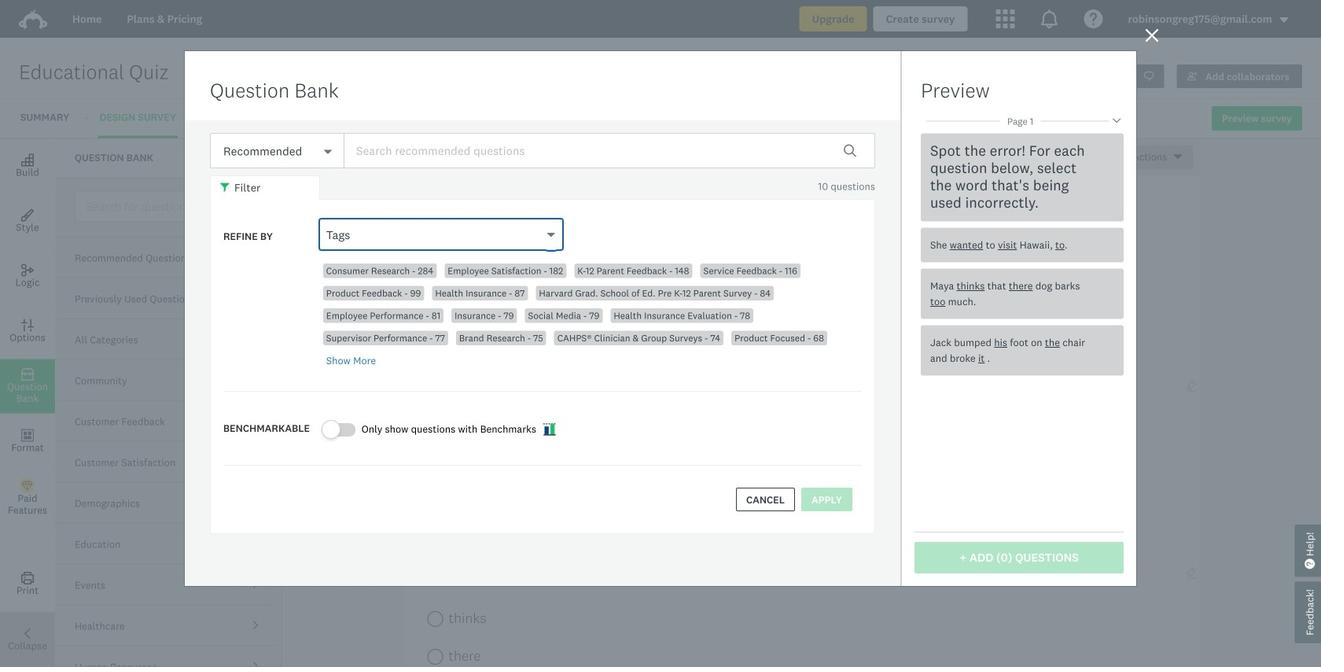 Task type: vqa. For each thing, say whether or not it's contained in the screenshot.
Airplane icon
no



Task type: locate. For each thing, give the bounding box(es) containing it.
help icon image
[[1084, 9, 1103, 28]]

surveymonkey logo image
[[19, 9, 47, 29]]

0 horizontal spatial products icon image
[[996, 9, 1015, 28]]

icon   xjtfe image
[[220, 183, 231, 194], [543, 423, 556, 436]]

0 vertical spatial icon   xjtfe image
[[220, 183, 231, 194]]

1 horizontal spatial icon   xjtfe image
[[543, 423, 556, 436]]

products icon image
[[996, 9, 1015, 28], [1040, 9, 1059, 28]]

1 horizontal spatial products icon image
[[1040, 9, 1059, 28]]

Search recommended questions text field
[[344, 133, 876, 168]]



Task type: describe. For each thing, give the bounding box(es) containing it.
1 vertical spatial icon   xjtfe image
[[543, 423, 556, 436]]

2 products icon image from the left
[[1040, 9, 1059, 28]]

Search for questions text field
[[75, 191, 275, 222]]

1 products icon image from the left
[[996, 9, 1015, 28]]

0 horizontal spatial icon   xjtfe image
[[220, 183, 231, 194]]



